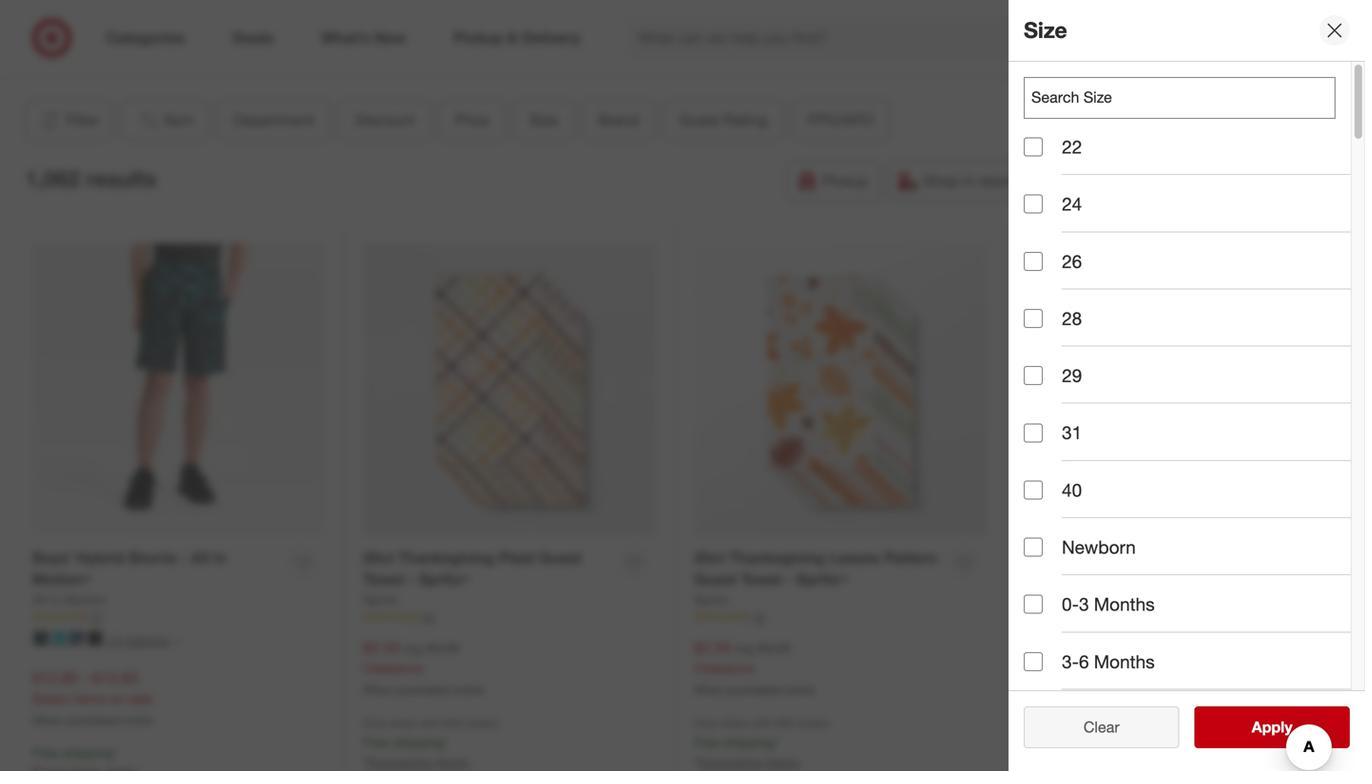 Task type: vqa. For each thing, say whether or not it's contained in the screenshot.
Shop in store
yes



Task type: locate. For each thing, give the bounding box(es) containing it.
spritz link
[[363, 591, 398, 610], [694, 591, 729, 610], [1025, 592, 1060, 611]]

-
[[181, 549, 187, 567], [408, 570, 415, 589], [786, 570, 793, 589], [1080, 571, 1086, 590], [82, 669, 88, 688]]

20ct thanksgiving plaid guest towel - spritz™
[[363, 549, 582, 589]]

20ct inside 20ct thanksgiving turkey lunch napkin - spritz™
[[1025, 550, 1056, 568]]

only ships with $35 orders free shipping * * exclusions apply. for -
[[363, 716, 499, 771]]

0 horizontal spatial orders
[[466, 716, 499, 730]]

1 horizontal spatial exclusions
[[699, 754, 763, 771]]

shipping
[[393, 734, 444, 751], [724, 734, 775, 751], [1055, 735, 1106, 752], [62, 745, 113, 761]]

1 horizontal spatial towel
[[741, 570, 782, 589]]

0 horizontal spatial size
[[530, 111, 558, 129]]

rating
[[724, 111, 768, 129]]

in right 'shorts' on the bottom of the page
[[214, 549, 227, 567]]

ships
[[390, 716, 417, 730], [721, 716, 748, 730], [1052, 717, 1079, 731]]

45 right 0-
[[1084, 612, 1097, 626]]

1 horizontal spatial all
[[191, 549, 209, 567]]

$2.55 for 20ct thanksgiving plaid guest towel - spritz™
[[363, 639, 400, 657]]

29 checkbox
[[1024, 366, 1043, 385]]

in left store
[[964, 171, 976, 190]]

45 link for spritz™
[[1025, 611, 1319, 627]]

spritz link for napkin
[[1025, 592, 1060, 611]]

toys clearance
[[630, 58, 721, 75]]

exclusions apply. link for -
[[368, 754, 471, 771]]

size
[[1024, 17, 1068, 43], [530, 111, 558, 129]]

0 horizontal spatial only
[[363, 716, 387, 730]]

in
[[964, 171, 976, 190], [214, 549, 227, 567], [51, 592, 61, 608]]

40
[[1062, 479, 1082, 501]]

1 only ships with $35 orders free shipping * * exclusions apply. from the left
[[363, 716, 499, 771]]

$2.55 reg $3.00 clearance when purchased online for guest
[[694, 639, 815, 697]]

45 link down 20ct thanksgiving turkey lunch napkin - spritz™ link
[[1025, 611, 1319, 627]]

20ct thanksgiving turkey lunch napkin - spritz™
[[1025, 550, 1257, 590]]

1 vertical spatial in
[[214, 549, 227, 567]]

22
[[1062, 136, 1082, 158]]

department button
[[217, 99, 331, 141]]

free shipping *
[[1025, 735, 1111, 752], [32, 745, 118, 761]]

spritz link for guest
[[694, 591, 729, 610]]

turkey
[[1161, 550, 1208, 568]]

months down 20ct thanksgiving turkey lunch napkin - spritz™
[[1094, 594, 1155, 615]]

1 horizontal spatial $2.55 reg $3.00 clearance when purchased online
[[694, 639, 815, 697]]

1 horizontal spatial apply.
[[766, 754, 802, 771]]

reg
[[404, 640, 424, 657], [735, 640, 755, 657], [1066, 641, 1086, 658]]

1 horizontal spatial spritz™
[[797, 570, 848, 589]]

1 vertical spatial all
[[32, 592, 47, 608]]

1 horizontal spatial with
[[751, 716, 772, 730]]

45
[[753, 611, 766, 625], [1084, 612, 1097, 626]]

thanksgiving inside 20ct thanksgiving leaves pattern guest towel - spritz™
[[730, 549, 825, 567]]

None text field
[[1024, 77, 1336, 119]]

0 horizontal spatial apply.
[[435, 754, 471, 771]]

delivery
[[1144, 171, 1198, 190]]

purchased inside $12.60 - $13.60 select items on sale when purchased online
[[65, 713, 119, 728]]

0 horizontal spatial $2.55 reg $3.00 clearance when purchased online
[[363, 639, 484, 697]]

1 horizontal spatial ships
[[721, 716, 748, 730]]

all inside "boys' hybrid shorts - all in motion™"
[[191, 549, 209, 567]]

exclusions apply. link
[[368, 754, 471, 771], [699, 754, 802, 771]]

1 vertical spatial guest
[[539, 549, 582, 567]]

thanksgiving
[[399, 549, 495, 567], [730, 549, 825, 567], [1060, 550, 1156, 568]]

20ct thanksgiving leaves pattern guest towel - spritz™ link
[[694, 547, 943, 591]]

1 horizontal spatial exclusions apply. link
[[699, 754, 802, 771]]

$3.00 right 3-
[[1089, 641, 1122, 658]]

when for towel
[[363, 683, 393, 697]]

guest inside 20ct thanksgiving plaid guest towel - spritz™
[[539, 549, 582, 567]]

all right 'shorts' on the bottom of the page
[[191, 549, 209, 567]]

Newborn checkbox
[[1024, 538, 1043, 557]]

pattern
[[885, 549, 938, 567]]

thanksgiving for towel
[[399, 549, 495, 567]]

26
[[1062, 250, 1082, 272]]

$3.00 down 20ct thanksgiving leaves pattern guest towel - spritz™
[[758, 640, 791, 657]]

0 horizontal spatial in
[[51, 592, 61, 608]]

only
[[363, 716, 387, 730], [694, 716, 718, 730], [1025, 717, 1049, 731]]

24 link
[[363, 610, 656, 626]]

apply. for -
[[766, 754, 802, 771]]

2 apply. from the left
[[766, 754, 802, 771]]

- inside 20ct thanksgiving leaves pattern guest towel - spritz™
[[786, 570, 793, 589]]

2 horizontal spatial orders
[[1128, 717, 1161, 731]]

spritz™ up 24 link
[[419, 570, 470, 589]]

1 towel from the left
[[363, 570, 404, 589]]

0 horizontal spatial $3.00
[[427, 640, 460, 657]]

2 horizontal spatial spritz
[[1025, 593, 1060, 609]]

orders for spritz™
[[466, 716, 499, 730]]

shop
[[924, 171, 960, 190]]

$35 for -
[[775, 716, 794, 730]]

online inside $12.60 - $13.60 select items on sale when purchased online
[[123, 713, 153, 728]]

0 horizontal spatial only ships with $35 orders free shipping * * exclusions apply.
[[363, 716, 499, 771]]

brand
[[598, 111, 639, 129]]

same
[[1070, 171, 1109, 190]]

1 horizontal spatial $2.55
[[694, 639, 731, 657]]

0 horizontal spatial reg
[[404, 640, 424, 657]]

0 vertical spatial guest
[[679, 111, 720, 129]]

thanksgiving inside 20ct thanksgiving plaid guest towel - spritz™
[[399, 549, 495, 567]]

20ct inside 20ct thanksgiving plaid guest towel - spritz™
[[363, 549, 394, 567]]

1 exclusions apply. link from the left
[[368, 754, 471, 771]]

0 vertical spatial months
[[1094, 594, 1155, 615]]

0 horizontal spatial ships
[[390, 716, 417, 730]]

1 horizontal spatial $35
[[775, 716, 794, 730]]

2 exclusions from the left
[[699, 754, 763, 771]]

1 vertical spatial size
[[530, 111, 558, 129]]

spritz for napkin
[[1025, 593, 1060, 609]]

only for 20ct thanksgiving leaves pattern guest towel - spritz™
[[694, 716, 718, 730]]

20ct for 20ct thanksgiving plaid guest towel - spritz™
[[363, 549, 394, 567]]

0 horizontal spatial exclusions apply. link
[[368, 754, 471, 771]]

thanksgiving up 0-3 months
[[1060, 550, 1156, 568]]

0 vertical spatial 24
[[1062, 193, 1082, 215]]

months right 6
[[1094, 651, 1155, 673]]

- inside "boys' hybrid shorts - all in motion™"
[[181, 549, 187, 567]]

clearance for 20ct thanksgiving leaves pattern guest towel - spritz™
[[694, 660, 755, 677]]

all
[[191, 549, 209, 567], [32, 592, 47, 608]]

1 horizontal spatial 45
[[1084, 612, 1097, 626]]

40 checkbox
[[1024, 481, 1043, 500]]

2 horizontal spatial $2.55 reg $3.00 clearance when purchased online
[[1025, 640, 1146, 698]]

1 horizontal spatial spritz
[[694, 592, 729, 608]]

1 horizontal spatial 45 link
[[1025, 611, 1319, 627]]

2 horizontal spatial thanksgiving
[[1060, 550, 1156, 568]]

0 horizontal spatial $2.55
[[363, 639, 400, 657]]

boys' hybrid shorts - all in motion™ image
[[32, 243, 325, 536], [32, 243, 325, 536]]

2 horizontal spatial $35
[[1106, 717, 1125, 731]]

department
[[233, 111, 315, 129]]

2 exclusions apply. link from the left
[[699, 754, 802, 771]]

spritz™ for napkin
[[1090, 571, 1142, 590]]

0 vertical spatial size
[[1024, 17, 1068, 43]]

$35
[[444, 716, 463, 730], [775, 716, 794, 730], [1106, 717, 1125, 731]]

1 horizontal spatial only ships with $35 orders free shipping * * exclusions apply.
[[694, 716, 830, 771]]

all down motion™
[[32, 592, 47, 608]]

only for 20ct thanksgiving plaid guest towel - spritz™
[[363, 716, 387, 730]]

20ct thanksgiving leaves pattern guest towel - spritz™ image
[[694, 243, 987, 536], [694, 243, 987, 536]]

guest
[[679, 111, 720, 129], [539, 549, 582, 567], [694, 570, 737, 589]]

2 vertical spatial guest
[[694, 570, 737, 589]]

20ct thanksgiving turkey lunch napkin - spritz™ link
[[1025, 548, 1274, 592]]

boys'
[[32, 549, 72, 567]]

0 horizontal spatial 45
[[753, 611, 766, 625]]

thanksgiving left plaid
[[399, 549, 495, 567]]

1 horizontal spatial reg
[[735, 640, 755, 657]]

newborn
[[1062, 536, 1136, 558]]

0 vertical spatial in
[[964, 171, 976, 190]]

2 horizontal spatial 20ct
[[1025, 550, 1056, 568]]

1 horizontal spatial thanksgiving
[[730, 549, 825, 567]]

when
[[363, 683, 393, 697], [694, 683, 724, 697], [1025, 684, 1055, 698], [32, 713, 62, 728]]

orders
[[466, 716, 499, 730], [797, 716, 830, 730], [1128, 717, 1161, 731]]

0 horizontal spatial 24
[[422, 611, 435, 625]]

0-3 Months checkbox
[[1024, 595, 1043, 614]]

$2.55
[[363, 639, 400, 657], [694, 639, 731, 657], [1025, 640, 1062, 658]]

spritz™ up 0-3 months
[[1090, 571, 1142, 590]]

2 horizontal spatial reg
[[1066, 641, 1086, 658]]

20ct thanksgiving turkey lunch napkin - spritz™ image
[[1025, 243, 1319, 537], [1025, 243, 1319, 537]]

2 vertical spatial in
[[51, 592, 61, 608]]

0 horizontal spatial 20ct
[[363, 549, 394, 567]]

spritz™ inside 20ct thanksgiving leaves pattern guest towel - spritz™
[[797, 570, 848, 589]]

0 horizontal spatial exclusions
[[368, 754, 432, 771]]

months for 0-3 months
[[1094, 594, 1155, 615]]

1 months from the top
[[1094, 594, 1155, 615]]

2 horizontal spatial $3.00
[[1089, 641, 1122, 658]]

2 months from the top
[[1094, 651, 1155, 673]]

0 horizontal spatial thanksgiving
[[399, 549, 495, 567]]

0 horizontal spatial 45 link
[[694, 610, 987, 626]]

in inside button
[[964, 171, 976, 190]]

1 exclusions from the left
[[368, 754, 432, 771]]

spritz™ inside 20ct thanksgiving plaid guest towel - spritz™
[[419, 570, 470, 589]]

2 towel from the left
[[741, 570, 782, 589]]

45 link down '20ct thanksgiving leaves pattern guest towel - spritz™' link
[[694, 610, 987, 626]]

thanksgiving left leaves
[[730, 549, 825, 567]]

in down motion™
[[51, 592, 61, 608]]

thanksgiving for napkin
[[1060, 550, 1156, 568]]

2 horizontal spatial in
[[964, 171, 976, 190]]

- inside 20ct thanksgiving turkey lunch napkin - spritz™
[[1080, 571, 1086, 590]]

spritz link for towel
[[363, 591, 398, 610]]

1 vertical spatial months
[[1094, 651, 1155, 673]]

free shipping * down items
[[32, 745, 118, 761]]

sort
[[164, 111, 193, 129]]

$3.00 down 24 link
[[427, 640, 460, 657]]

motion
[[65, 592, 106, 608]]

45 down 20ct thanksgiving leaves pattern guest towel - spritz™
[[753, 611, 766, 625]]

exclusions for guest
[[699, 754, 763, 771]]

1 horizontal spatial size
[[1024, 17, 1068, 43]]

online for napkin
[[1116, 684, 1146, 698]]

2 horizontal spatial spritz link
[[1025, 592, 1060, 611]]

clearance
[[661, 58, 721, 75], [363, 660, 424, 677], [694, 660, 755, 677], [1025, 661, 1086, 678]]

select
[[32, 690, 70, 707]]

0 horizontal spatial spritz™
[[419, 570, 470, 589]]

with
[[420, 716, 441, 730], [751, 716, 772, 730], [1082, 717, 1103, 731]]

1 apply. from the left
[[435, 754, 471, 771]]

apply button
[[1195, 707, 1351, 748]]

2 horizontal spatial spritz™
[[1090, 571, 1142, 590]]

spritz™ inside 20ct thanksgiving turkey lunch napkin - spritz™
[[1090, 571, 1142, 590]]

only ships with $35 orders free shipping * * exclusions apply.
[[363, 716, 499, 771], [694, 716, 830, 771]]

$3.00 for guest
[[758, 640, 791, 657]]

months
[[1094, 594, 1155, 615], [1094, 651, 1155, 673]]

2 horizontal spatial $2.55
[[1025, 640, 1062, 658]]

day
[[1113, 171, 1139, 190]]

24 down same
[[1062, 193, 1082, 215]]

1 horizontal spatial orders
[[797, 716, 830, 730]]

1 horizontal spatial spritz link
[[694, 591, 729, 610]]

same day delivery
[[1070, 171, 1198, 190]]

reg for napkin
[[1066, 641, 1086, 658]]

$12.60
[[32, 669, 78, 688]]

results
[[86, 165, 157, 192]]

plaid
[[499, 549, 535, 567]]

- inside $12.60 - $13.60 select items on sale when purchased online
[[82, 669, 88, 688]]

only ships with $35 orders free shipping * * exclusions apply. for towel
[[694, 716, 830, 771]]

1 horizontal spatial 20ct
[[694, 549, 725, 567]]

0 horizontal spatial $35
[[444, 716, 463, 730]]

20ct thanksgiving plaid guest towel - spritz™ image
[[363, 243, 656, 536], [363, 243, 656, 536]]

$3.00 for towel
[[427, 640, 460, 657]]

0-
[[1062, 594, 1079, 615]]

20ct inside 20ct thanksgiving leaves pattern guest towel - spritz™
[[694, 549, 725, 567]]

spritz™ down leaves
[[797, 570, 848, 589]]

2 only ships with $35 orders free shipping * * exclusions apply. from the left
[[694, 716, 830, 771]]

0 horizontal spatial spritz
[[363, 592, 398, 608]]

spritz™
[[419, 570, 470, 589], [797, 570, 848, 589], [1090, 571, 1142, 590]]

size dialog
[[1009, 0, 1366, 771]]

spritz for guest
[[694, 592, 729, 608]]

boys' hybrid shorts - all in motion™
[[32, 549, 227, 589]]

1 horizontal spatial $3.00
[[758, 640, 791, 657]]

1 horizontal spatial only
[[694, 716, 718, 730]]

0 vertical spatial all
[[191, 549, 209, 567]]

thanksgiving inside 20ct thanksgiving turkey lunch napkin - spritz™
[[1060, 550, 1156, 568]]

20ct for 20ct thanksgiving leaves pattern guest towel - spritz™
[[694, 549, 725, 567]]

in for motion
[[51, 592, 61, 608]]

$2.55 reg $3.00 clearance when purchased online
[[363, 639, 484, 697], [694, 639, 815, 697], [1025, 640, 1146, 698]]

thanksgiving for guest
[[730, 549, 825, 567]]

free shipping * down only ships with $35 orders
[[1025, 735, 1111, 752]]

purchased for napkin
[[1058, 684, 1112, 698]]

0 horizontal spatial towel
[[363, 570, 404, 589]]

0 horizontal spatial spritz link
[[363, 591, 398, 610]]

*
[[444, 734, 449, 751], [775, 734, 780, 751], [1106, 735, 1111, 752], [113, 745, 118, 761], [363, 754, 368, 771], [694, 754, 699, 771]]

exclusions
[[368, 754, 432, 771], [699, 754, 763, 771]]

45 link
[[694, 610, 987, 626], [1025, 611, 1319, 627]]

apply
[[1252, 718, 1293, 737]]

1 horizontal spatial in
[[214, 549, 227, 567]]

6
[[1079, 651, 1089, 673]]

31 checkbox
[[1024, 423, 1043, 443]]

1 horizontal spatial 24
[[1062, 193, 1082, 215]]

purchased for towel
[[396, 683, 450, 697]]

shorts
[[128, 549, 177, 567]]

ships for guest
[[721, 716, 748, 730]]

0 horizontal spatial with
[[420, 716, 441, 730]]

24 down 20ct thanksgiving plaid guest towel - spritz™
[[422, 611, 435, 625]]



Task type: describe. For each thing, give the bounding box(es) containing it.
price button
[[439, 99, 506, 141]]

0 horizontal spatial all
[[32, 592, 47, 608]]

$12.60 - $13.60 select items on sale when purchased online
[[32, 669, 153, 728]]

boys' hybrid shorts - all in motion™ link
[[32, 547, 281, 591]]

clearance for 20ct thanksgiving plaid guest towel - spritz™
[[363, 660, 424, 677]]

3-6 Months checkbox
[[1024, 652, 1043, 671]]

$2.55 reg $3.00 clearance when purchased online for towel
[[363, 639, 484, 697]]

shop in store
[[924, 171, 1014, 190]]

in for store
[[964, 171, 976, 190]]

shipping
[[1254, 171, 1314, 190]]

toys clearance link
[[579, 0, 773, 76]]

$3.00 for napkin
[[1089, 641, 1122, 658]]

when inside $12.60 - $13.60 select items on sale when purchased online
[[32, 713, 62, 728]]

pickup
[[823, 171, 869, 190]]

$13.60
[[92, 669, 138, 688]]

sale
[[129, 690, 153, 707]]

31
[[1062, 422, 1082, 444]]

none text field inside size dialog
[[1024, 77, 1336, 119]]

reg for guest
[[735, 640, 755, 657]]

motion™
[[32, 570, 91, 589]]

when for guest
[[694, 683, 724, 697]]

spritz for towel
[[363, 592, 398, 608]]

3-6 months
[[1062, 651, 1155, 673]]

1,062 results
[[25, 165, 157, 192]]

in inside "boys' hybrid shorts - all in motion™"
[[214, 549, 227, 567]]

all in motion
[[32, 592, 106, 608]]

filter button
[[25, 99, 114, 141]]

exclusions apply. link for towel
[[699, 754, 802, 771]]

0 horizontal spatial free shipping *
[[32, 745, 118, 761]]

1 horizontal spatial free shipping *
[[1025, 735, 1111, 752]]

guest rating
[[679, 111, 768, 129]]

fpo/apo
[[808, 111, 875, 129]]

with for -
[[420, 716, 441, 730]]

24 checkbox
[[1024, 195, 1043, 214]]

brand button
[[582, 99, 655, 141]]

fpo/apo button
[[792, 99, 891, 141]]

26 checkbox
[[1024, 252, 1043, 271]]

online for guest
[[785, 683, 815, 697]]

2 horizontal spatial ships
[[1052, 717, 1079, 731]]

orders for -
[[797, 716, 830, 730]]

29
[[1062, 365, 1082, 387]]

22 checkbox
[[1024, 137, 1043, 157]]

hybrid
[[76, 549, 124, 567]]

28
[[1062, 308, 1082, 329]]

shop in store button
[[889, 160, 1027, 202]]

size inside dialog
[[1024, 17, 1068, 43]]

guest inside button
[[679, 111, 720, 129]]

purchased for guest
[[727, 683, 781, 697]]

when for napkin
[[1025, 684, 1055, 698]]

24 inside size dialog
[[1062, 193, 1082, 215]]

clearance for 20ct thanksgiving turkey lunch napkin - spritz™
[[1025, 661, 1086, 678]]

lunch
[[1212, 550, 1257, 568]]

exclusions for towel
[[368, 754, 432, 771]]

45 link for -
[[694, 610, 987, 626]]

1,062
[[25, 165, 80, 192]]

1 vertical spatial 24
[[422, 611, 435, 625]]

apply. for spritz™
[[435, 754, 471, 771]]

filter
[[66, 111, 99, 129]]

spritz™ for towel
[[419, 570, 470, 589]]

pickup button
[[787, 160, 881, 202]]

guest inside 20ct thanksgiving leaves pattern guest towel - spritz™
[[694, 570, 737, 589]]

guest rating button
[[663, 99, 784, 141]]

sort button
[[121, 99, 210, 141]]

$2.55 for 20ct thanksgiving turkey lunch napkin - spritz™
[[1025, 640, 1062, 658]]

price
[[455, 111, 490, 129]]

same day delivery button
[[1034, 160, 1211, 202]]

$2.55 reg $3.00 clearance when purchased online for napkin
[[1025, 640, 1146, 698]]

size button
[[514, 99, 575, 141]]

2 horizontal spatial with
[[1082, 717, 1103, 731]]

only ships with $35 orders
[[1025, 717, 1161, 731]]

3-
[[1062, 651, 1079, 673]]

towel inside 20ct thanksgiving leaves pattern guest towel - spritz™
[[741, 570, 782, 589]]

$35 for spritz™
[[444, 716, 463, 730]]

months for 3-6 months
[[1094, 651, 1155, 673]]

0-3 months
[[1062, 594, 1155, 615]]

ships for towel
[[390, 716, 417, 730]]

41 link
[[32, 610, 325, 626]]

clear
[[1084, 718, 1120, 737]]

shipping button
[[1218, 160, 1326, 202]]

napkin
[[1025, 571, 1076, 590]]

online for towel
[[454, 683, 484, 697]]

reg for towel
[[404, 640, 424, 657]]

$2.55 for 20ct thanksgiving leaves pattern guest towel - spritz™
[[694, 639, 731, 657]]

on
[[110, 690, 125, 707]]

items
[[74, 690, 106, 707]]

20ct thanksgiving leaves pattern guest towel - spritz™
[[694, 549, 938, 589]]

store
[[980, 171, 1014, 190]]

toys
[[630, 58, 657, 75]]

clear button
[[1024, 707, 1180, 748]]

What can we help you find? suggestions appear below search field
[[627, 17, 1101, 59]]

28 checkbox
[[1024, 309, 1043, 328]]

3
[[1079, 594, 1089, 615]]

all in motion link
[[32, 591, 106, 610]]

size inside button
[[530, 111, 558, 129]]

with for towel
[[751, 716, 772, 730]]

discount
[[355, 111, 415, 129]]

20ct thanksgiving plaid guest towel - spritz™ link
[[363, 547, 612, 591]]

41
[[91, 611, 104, 625]]

leaves
[[830, 549, 880, 567]]

2 horizontal spatial only
[[1025, 717, 1049, 731]]

- inside 20ct thanksgiving plaid guest towel - spritz™
[[408, 570, 415, 589]]

discount button
[[339, 99, 431, 141]]

towel inside 20ct thanksgiving plaid guest towel - spritz™
[[363, 570, 404, 589]]

20ct for 20ct thanksgiving turkey lunch napkin - spritz™
[[1025, 550, 1056, 568]]



